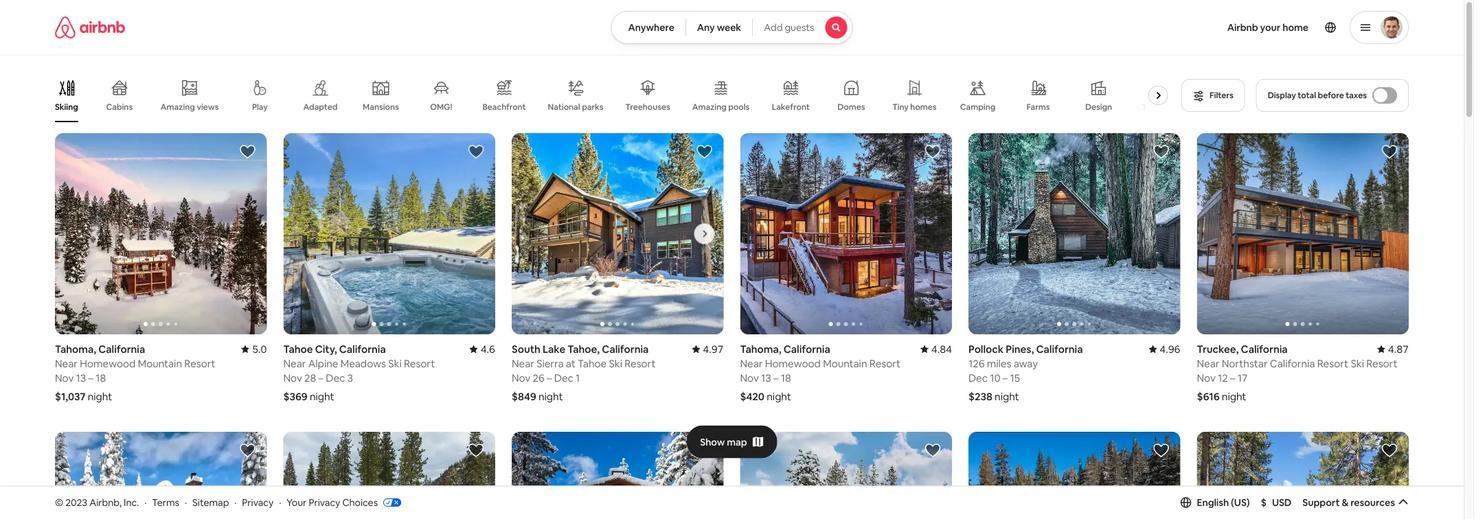 Task type: vqa. For each thing, say whether or not it's contained in the screenshot.


Task type: locate. For each thing, give the bounding box(es) containing it.
at
[[566, 357, 575, 370]]

privacy
[[242, 496, 274, 509], [309, 496, 340, 509]]

terms · sitemap · privacy ·
[[152, 496, 281, 509]]

2 horizontal spatial ski
[[1351, 357, 1364, 370]]

privacy left your
[[242, 496, 274, 509]]

near down south
[[512, 357, 534, 370]]

add to wishlist: olympic valley, california image
[[468, 442, 484, 459]]

1 horizontal spatial amazing
[[692, 102, 727, 112]]

tahoma, inside tahoma, california near homewood mountain resort nov 13 – 18 $420 night
[[740, 342, 781, 356]]

ski for california
[[388, 357, 402, 370]]

5 near from the left
[[1197, 357, 1220, 370]]

nov left 28
[[283, 371, 302, 385]]

tahoma, right 4.97
[[740, 342, 781, 356]]

english
[[1197, 497, 1229, 509]]

© 2023 airbnb, inc. ·
[[55, 496, 147, 509]]

mountain for tahoma, california near homewood mountain resort nov 13 – 18 $420 night
[[823, 357, 867, 370]]

homewood inside tahoma, california near homewood mountain resort nov 13 – 18 $420 night
[[765, 357, 821, 370]]

night down 26
[[539, 390, 563, 403]]

4 – from the left
[[774, 371, 779, 385]]

california
[[98, 342, 145, 356], [339, 342, 386, 356], [602, 342, 649, 356], [784, 342, 830, 356], [1036, 342, 1083, 356], [1241, 342, 1288, 356], [1270, 357, 1315, 370]]

4 resort from the left
[[870, 357, 901, 370]]

1 nov from the left
[[55, 371, 74, 385]]

add to wishlist: south lake tahoe, california image
[[239, 442, 256, 459]]

18
[[96, 371, 106, 385], [781, 371, 791, 385]]

6 resort from the left
[[1366, 357, 1398, 370]]

2 homewood from the left
[[765, 357, 821, 370]]

nov inside truckee, california near northstar california resort ski resort nov 12 – 17 $616 night
[[1197, 371, 1216, 385]]

resort inside tahoma, california near homewood mountain resort nov 13 – 18 $420 night
[[870, 357, 901, 370]]

near inside tahoma, california near homewood mountain resort nov 13 – 18 $1,037 night
[[55, 357, 78, 370]]

– inside south lake tahoe, california near sierra at tahoe ski resort nov 26 – dec 1 $849 night
[[547, 371, 552, 385]]

resort
[[184, 357, 215, 370], [404, 357, 435, 370], [625, 357, 656, 370], [870, 357, 901, 370], [1317, 357, 1349, 370], [1366, 357, 1398, 370]]

2 · from the left
[[185, 496, 187, 509]]

california inside pollock pines, california 126 miles away dec 10 – 15 $238 night
[[1036, 342, 1083, 356]]

nov up $1,037
[[55, 371, 74, 385]]

4.97 out of 5 average rating image
[[692, 342, 724, 356]]

5.0 out of 5 average rating image
[[241, 342, 267, 356]]

privacy right your
[[309, 496, 340, 509]]

13 for $420
[[761, 371, 771, 385]]

· left your
[[279, 496, 281, 509]]

26
[[533, 371, 545, 385]]

1 horizontal spatial mountain
[[823, 357, 867, 370]]

1 homewood from the left
[[80, 357, 136, 370]]

trending
[[1142, 102, 1176, 112]]

truckee, california near northstar california resort ski resort nov 12 – 17 $616 night
[[1197, 342, 1398, 403]]

tiny
[[893, 102, 909, 112]]

tahoma, california near homewood mountain resort nov 13 – 18 $420 night
[[740, 342, 901, 403]]

13 up $1,037
[[76, 371, 86, 385]]

group
[[55, 69, 1178, 122], [55, 133, 267, 335], [283, 133, 495, 335], [512, 133, 724, 335], [740, 133, 952, 335], [969, 133, 1181, 335], [1197, 133, 1409, 335], [55, 432, 267, 519], [283, 432, 495, 519], [512, 432, 724, 519], [740, 432, 952, 519], [969, 432, 1181, 519], [1197, 432, 1409, 519]]

terms
[[152, 496, 179, 509]]

inc.
[[124, 496, 139, 509]]

4.6 out of 5 average rating image
[[470, 342, 495, 356]]

homewood
[[80, 357, 136, 370], [765, 357, 821, 370]]

2 dec from the left
[[554, 371, 573, 385]]

18 for $1,037
[[96, 371, 106, 385]]

national parks
[[548, 101, 603, 112]]

·
[[144, 496, 147, 509], [185, 496, 187, 509], [234, 496, 237, 509], [279, 496, 281, 509]]

california inside tahoma, california near homewood mountain resort nov 13 – 18 $1,037 night
[[98, 342, 145, 356]]

tahoma, up $1,037
[[55, 342, 96, 356]]

homewood inside tahoma, california near homewood mountain resort nov 13 – 18 $1,037 night
[[80, 357, 136, 370]]

dec left 3
[[326, 371, 345, 385]]

dec left 1
[[554, 371, 573, 385]]

add
[[764, 21, 783, 34]]

dec inside tahoe city, california near alpine meadows ski resort nov 28 – dec 3 $369 night
[[326, 371, 345, 385]]

2 horizontal spatial dec
[[969, 371, 988, 385]]

10
[[990, 371, 1001, 385]]

amazing
[[161, 101, 195, 112], [692, 102, 727, 112]]

nov left 12 at the right bottom of page
[[1197, 371, 1216, 385]]

0 horizontal spatial 13
[[76, 371, 86, 385]]

2 18 from the left
[[781, 371, 791, 385]]

mansions
[[363, 102, 399, 112]]

resources
[[1351, 497, 1395, 509]]

1 – from the left
[[88, 371, 93, 385]]

near inside truckee, california near northstar california resort ski resort nov 12 – 17 $616 night
[[1197, 357, 1220, 370]]

tahoma, inside tahoma, california near homewood mountain resort nov 13 – 18 $1,037 night
[[55, 342, 96, 356]]

0 horizontal spatial privacy
[[242, 496, 274, 509]]

nov
[[55, 371, 74, 385], [283, 371, 302, 385], [512, 371, 531, 385], [740, 371, 759, 385], [1197, 371, 1216, 385]]

california inside tahoma, california near homewood mountain resort nov 13 – 18 $420 night
[[784, 342, 830, 356]]

1 horizontal spatial homewood
[[765, 357, 821, 370]]

0 horizontal spatial 18
[[96, 371, 106, 385]]

1 horizontal spatial 18
[[781, 371, 791, 385]]

tahoe,
[[568, 342, 600, 356]]

ski inside tahoe city, california near alpine meadows ski resort nov 28 – dec 3 $369 night
[[388, 357, 402, 370]]

15
[[1010, 371, 1020, 385]]

add to wishlist: truckee, california image
[[1381, 144, 1398, 160]]

5 resort from the left
[[1317, 357, 1349, 370]]

4.96 out of 5 average rating image
[[1149, 342, 1181, 356]]

1 horizontal spatial tahoe
[[578, 357, 607, 370]]

near inside tahoma, california near homewood mountain resort nov 13 – 18 $420 night
[[740, 357, 763, 370]]

1 13 from the left
[[76, 371, 86, 385]]

add to wishlist: pollock pines, california image
[[1153, 144, 1170, 160]]

amazing left pools
[[692, 102, 727, 112]]

tahoma, for tahoma, california near homewood mountain resort nov 13 – 18 $420 night
[[740, 342, 781, 356]]

· right inc.
[[144, 496, 147, 509]]

your privacy choices link
[[287, 496, 401, 510]]

0 horizontal spatial homewood
[[80, 357, 136, 370]]

0 vertical spatial tahoe
[[283, 342, 313, 356]]

truckee,
[[1197, 342, 1239, 356]]

nov inside south lake tahoe, california near sierra at tahoe ski resort nov 26 – dec 1 $849 night
[[512, 371, 531, 385]]

5 – from the left
[[1003, 371, 1008, 385]]

0 horizontal spatial dec
[[326, 371, 345, 385]]

night inside pollock pines, california 126 miles away dec 10 – 15 $238 night
[[995, 390, 1019, 403]]

6 night from the left
[[1222, 390, 1246, 403]]

near for tahoma, california near homewood mountain resort nov 13 – 18 $420 night
[[740, 357, 763, 370]]

–
[[88, 371, 93, 385], [318, 371, 324, 385], [547, 371, 552, 385], [774, 371, 779, 385], [1003, 371, 1008, 385], [1230, 371, 1235, 385]]

4 near from the left
[[740, 357, 763, 370]]

2 nov from the left
[[283, 371, 302, 385]]

1 night from the left
[[88, 390, 112, 403]]

night inside south lake tahoe, california near sierra at tahoe ski resort nov 26 – dec 1 $849 night
[[539, 390, 563, 403]]

dec inside south lake tahoe, california near sierra at tahoe ski resort nov 26 – dec 1 $849 night
[[554, 371, 573, 385]]

1 horizontal spatial ski
[[609, 357, 622, 370]]

night
[[88, 390, 112, 403], [310, 390, 334, 403], [539, 390, 563, 403], [767, 390, 791, 403], [995, 390, 1019, 403], [1222, 390, 1246, 403]]

show
[[700, 436, 725, 448]]

1 18 from the left
[[96, 371, 106, 385]]

mountain
[[138, 357, 182, 370], [823, 357, 867, 370]]

nov inside tahoma, california near homewood mountain resort nov 13 – 18 $1,037 night
[[55, 371, 74, 385]]

(us)
[[1231, 497, 1250, 509]]

0 horizontal spatial tahoma,
[[55, 342, 96, 356]]

night inside tahoma, california near homewood mountain resort nov 13 – 18 $420 night
[[767, 390, 791, 403]]

18 inside tahoma, california near homewood mountain resort nov 13 – 18 $420 night
[[781, 371, 791, 385]]

3
[[347, 371, 353, 385]]

near
[[55, 357, 78, 370], [283, 357, 306, 370], [512, 357, 534, 370], [740, 357, 763, 370], [1197, 357, 1220, 370]]

13 inside tahoma, california near homewood mountain resort nov 13 – 18 $1,037 night
[[76, 371, 86, 385]]

mountain inside tahoma, california near homewood mountain resort nov 13 – 18 $1,037 night
[[138, 357, 182, 370]]

6 – from the left
[[1230, 371, 1235, 385]]

13 up $420
[[761, 371, 771, 385]]

add to wishlist: tahoma, california image
[[239, 144, 256, 160]]

ski inside truckee, california near northstar california resort ski resort nov 12 – 17 $616 night
[[1351, 357, 1364, 370]]

near up $1,037
[[55, 357, 78, 370]]

1 dec from the left
[[326, 371, 345, 385]]

0 horizontal spatial mountain
[[138, 357, 182, 370]]

1 mountain from the left
[[138, 357, 182, 370]]

tahoe down tahoe,
[[578, 357, 607, 370]]

2 13 from the left
[[761, 371, 771, 385]]

night down 28
[[310, 390, 334, 403]]

choices
[[342, 496, 378, 509]]

4.87
[[1388, 342, 1409, 356]]

0 horizontal spatial ski
[[388, 357, 402, 370]]

3 – from the left
[[547, 371, 552, 385]]

near for tahoma, california near homewood mountain resort nov 13 – 18 $1,037 night
[[55, 357, 78, 370]]

3 ski from the left
[[1351, 357, 1364, 370]]

4 nov from the left
[[740, 371, 759, 385]]

none search field containing anywhere
[[611, 11, 853, 44]]

ski inside south lake tahoe, california near sierra at tahoe ski resort nov 26 – dec 1 $849 night
[[609, 357, 622, 370]]

1 tahoma, from the left
[[55, 342, 96, 356]]

support & resources
[[1303, 497, 1395, 509]]

near up 28
[[283, 357, 306, 370]]

1 near from the left
[[55, 357, 78, 370]]

ski for near
[[1351, 357, 1364, 370]]

2 – from the left
[[318, 371, 324, 385]]

tahoe city, california near alpine meadows ski resort nov 28 – dec 3 $369 night
[[283, 342, 435, 403]]

0 horizontal spatial amazing
[[161, 101, 195, 112]]

any week
[[697, 21, 741, 34]]

night down 17
[[1222, 390, 1246, 403]]

18 for $420
[[781, 371, 791, 385]]

parks
[[582, 101, 603, 112]]

night right $420
[[767, 390, 791, 403]]

tahoe left the city,
[[283, 342, 313, 356]]

· left privacy link
[[234, 496, 237, 509]]

nov inside tahoma, california near homewood mountain resort nov 13 – 18 $420 night
[[740, 371, 759, 385]]

· right terms link
[[185, 496, 187, 509]]

– inside tahoma, california near homewood mountain resort nov 13 – 18 $1,037 night
[[88, 371, 93, 385]]

near up $420
[[740, 357, 763, 370]]

5 night from the left
[[995, 390, 1019, 403]]

amazing views
[[161, 101, 219, 112]]

dec inside pollock pines, california 126 miles away dec 10 – 15 $238 night
[[969, 371, 988, 385]]

2 night from the left
[[310, 390, 334, 403]]

add to wishlist: camp connell, california image
[[1381, 442, 1398, 459]]

night inside tahoma, california near homewood mountain resort nov 13 – 18 $1,037 night
[[88, 390, 112, 403]]

3 near from the left
[[512, 357, 534, 370]]

1 · from the left
[[144, 496, 147, 509]]

2 mountain from the left
[[823, 357, 867, 370]]

tahoe inside south lake tahoe, california near sierra at tahoe ski resort nov 26 – dec 1 $849 night
[[578, 357, 607, 370]]

2 ski from the left
[[609, 357, 622, 370]]

2 near from the left
[[283, 357, 306, 370]]

night right $1,037
[[88, 390, 112, 403]]

near inside south lake tahoe, california near sierra at tahoe ski resort nov 26 – dec 1 $849 night
[[512, 357, 534, 370]]

1 ski from the left
[[388, 357, 402, 370]]

1 horizontal spatial privacy
[[309, 496, 340, 509]]

any week button
[[685, 11, 753, 44]]

amazing left views
[[161, 101, 195, 112]]

treehouses
[[625, 102, 670, 112]]

4 night from the left
[[767, 390, 791, 403]]

add guests button
[[752, 11, 853, 44]]

mountain inside tahoma, california near homewood mountain resort nov 13 – 18 $420 night
[[823, 357, 867, 370]]

nov inside tahoe city, california near alpine meadows ski resort nov 28 – dec 3 $369 night
[[283, 371, 302, 385]]

dec down 126
[[969, 371, 988, 385]]

1 horizontal spatial 13
[[761, 371, 771, 385]]

2 resort from the left
[[404, 357, 435, 370]]

0 horizontal spatial tahoe
[[283, 342, 313, 356]]

13
[[76, 371, 86, 385], [761, 371, 771, 385]]

1 resort from the left
[[184, 357, 215, 370]]

3 night from the left
[[539, 390, 563, 403]]

filters
[[1210, 90, 1234, 101]]

1 horizontal spatial dec
[[554, 371, 573, 385]]

away
[[1014, 357, 1038, 370]]

south lake tahoe, california near sierra at tahoe ski resort nov 26 – dec 1 $849 night
[[512, 342, 656, 403]]

add to wishlist: tahoe vista, california image
[[925, 442, 941, 459]]

3 resort from the left
[[625, 357, 656, 370]]

add to wishlist: south lake tahoe, california image
[[696, 144, 713, 160]]

5 nov from the left
[[1197, 371, 1216, 385]]

privacy link
[[242, 496, 274, 509]]

pollock
[[969, 342, 1004, 356]]

northstar
[[1222, 357, 1268, 370]]

None search field
[[611, 11, 853, 44]]

– inside pollock pines, california 126 miles away dec 10 – 15 $238 night
[[1003, 371, 1008, 385]]

13 inside tahoma, california near homewood mountain resort nov 13 – 18 $420 night
[[761, 371, 771, 385]]

nov up $420
[[740, 371, 759, 385]]

night down 15
[[995, 390, 1019, 403]]

1 horizontal spatial tahoma,
[[740, 342, 781, 356]]

2 tahoma, from the left
[[740, 342, 781, 356]]

3 dec from the left
[[969, 371, 988, 385]]

1 vertical spatial tahoe
[[578, 357, 607, 370]]

near down truckee,
[[1197, 357, 1220, 370]]

resort inside tahoma, california near homewood mountain resort nov 13 – 18 $1,037 night
[[184, 357, 215, 370]]

taxes
[[1346, 90, 1367, 101]]

3 nov from the left
[[512, 371, 531, 385]]

18 inside tahoma, california near homewood mountain resort nov 13 – 18 $1,037 night
[[96, 371, 106, 385]]

add to wishlist: tahoma, california image
[[925, 144, 941, 160]]

terms link
[[152, 496, 179, 509]]

nov left 26
[[512, 371, 531, 385]]



Task type: describe. For each thing, give the bounding box(es) containing it.
alpine
[[308, 357, 338, 370]]

$238
[[969, 390, 993, 403]]

your
[[287, 496, 307, 509]]

4.96
[[1160, 342, 1181, 356]]

add guests
[[764, 21, 814, 34]]

near inside tahoe city, california near alpine meadows ski resort nov 28 – dec 3 $369 night
[[283, 357, 306, 370]]

play
[[252, 102, 268, 112]]

total
[[1298, 90, 1316, 101]]

your
[[1260, 21, 1281, 34]]

night inside tahoe city, california near alpine meadows ski resort nov 28 – dec 3 $369 night
[[310, 390, 334, 403]]

guests
[[785, 21, 814, 34]]

anywhere
[[628, 21, 674, 34]]

tiny homes
[[893, 102, 937, 112]]

views
[[197, 101, 219, 112]]

display
[[1268, 90, 1296, 101]]

4.87 out of 5 average rating image
[[1377, 342, 1409, 356]]

display total before taxes button
[[1256, 79, 1409, 112]]

4.6
[[481, 342, 495, 356]]

4.84
[[931, 342, 952, 356]]

before
[[1318, 90, 1344, 101]]

tahoe inside tahoe city, california near alpine meadows ski resort nov 28 – dec 3 $369 night
[[283, 342, 313, 356]]

any
[[697, 21, 715, 34]]

sitemap
[[192, 496, 229, 509]]

amazing for amazing views
[[161, 101, 195, 112]]

city,
[[315, 342, 337, 356]]

2 privacy from the left
[[309, 496, 340, 509]]

&
[[1342, 497, 1349, 509]]

$369
[[283, 390, 308, 403]]

pines,
[[1006, 342, 1034, 356]]

airbnb your home
[[1227, 21, 1309, 34]]

$849
[[512, 390, 536, 403]]

night inside truckee, california near northstar california resort ski resort nov 12 – 17 $616 night
[[1222, 390, 1246, 403]]

tahoma, california near homewood mountain resort nov 13 – 18 $1,037 night
[[55, 342, 215, 403]]

– inside tahoe city, california near alpine meadows ski resort nov 28 – dec 3 $369 night
[[318, 371, 324, 385]]

17
[[1238, 371, 1248, 385]]

$
[[1261, 497, 1267, 509]]

domes
[[838, 102, 865, 112]]

usd
[[1272, 497, 1292, 509]]

add to wishlist: tahoe city, california image
[[468, 144, 484, 160]]

– inside truckee, california near northstar california resort ski resort nov 12 – 17 $616 night
[[1230, 371, 1235, 385]]

$420
[[740, 390, 765, 403]]

sitemap link
[[192, 496, 229, 509]]

©
[[55, 496, 63, 509]]

california inside tahoe city, california near alpine meadows ski resort nov 28 – dec 3 $369 night
[[339, 342, 386, 356]]

english (us)
[[1197, 497, 1250, 509]]

$ usd
[[1261, 497, 1292, 509]]

$616
[[1197, 390, 1220, 403]]

display total before taxes
[[1268, 90, 1367, 101]]

1 privacy from the left
[[242, 496, 274, 509]]

13 for $1,037
[[76, 371, 86, 385]]

design
[[1085, 102, 1112, 112]]

your privacy choices
[[287, 496, 378, 509]]

beachfront
[[483, 102, 526, 112]]

pools
[[728, 102, 750, 112]]

south
[[512, 342, 541, 356]]

126
[[969, 357, 985, 370]]

2023
[[65, 496, 87, 509]]

4 · from the left
[[279, 496, 281, 509]]

profile element
[[869, 0, 1409, 55]]

english (us) button
[[1181, 497, 1250, 509]]

near for truckee, california near northstar california resort ski resort nov 12 – 17 $616 night
[[1197, 357, 1220, 370]]

tahoma, for tahoma, california near homewood mountain resort nov 13 – 18 $1,037 night
[[55, 342, 96, 356]]

4.97
[[703, 342, 724, 356]]

3 · from the left
[[234, 496, 237, 509]]

resort inside tahoe city, california near alpine meadows ski resort nov 28 – dec 3 $369 night
[[404, 357, 435, 370]]

– inside tahoma, california near homewood mountain resort nov 13 – 18 $420 night
[[774, 371, 779, 385]]

sierra
[[537, 357, 564, 370]]

add to wishlist: incline village, nevada image
[[696, 442, 713, 459]]

california inside south lake tahoe, california near sierra at tahoe ski resort nov 26 – dec 1 $849 night
[[602, 342, 649, 356]]

skiing
[[55, 102, 78, 112]]

lake
[[543, 342, 565, 356]]

miles
[[987, 357, 1011, 370]]

homewood for $1,037
[[80, 357, 136, 370]]

support & resources button
[[1303, 497, 1409, 509]]

omg!
[[430, 102, 452, 112]]

anywhere button
[[611, 11, 686, 44]]

add to wishlist: kirkwood, california image
[[1153, 442, 1170, 459]]

pollock pines, california 126 miles away dec 10 – 15 $238 night
[[969, 342, 1083, 403]]

national
[[548, 101, 580, 112]]

filters button
[[1182, 79, 1245, 112]]

camping
[[960, 102, 996, 112]]

group containing amazing views
[[55, 69, 1178, 122]]

mountain for tahoma, california near homewood mountain resort nov 13 – 18 $1,037 night
[[138, 357, 182, 370]]

airbnb,
[[89, 496, 122, 509]]

4.84 out of 5 average rating image
[[920, 342, 952, 356]]

cabins
[[106, 102, 133, 112]]

map
[[727, 436, 747, 448]]

12
[[1218, 371, 1228, 385]]

homes
[[910, 102, 937, 112]]

amazing for amazing pools
[[692, 102, 727, 112]]

$1,037
[[55, 390, 86, 403]]

week
[[717, 21, 741, 34]]

airbnb
[[1227, 21, 1258, 34]]

farms
[[1027, 102, 1050, 112]]

adapted
[[303, 102, 338, 112]]

homewood for $420
[[765, 357, 821, 370]]

airbnb your home link
[[1219, 13, 1317, 42]]

1
[[576, 371, 580, 385]]

meadows
[[341, 357, 386, 370]]

resort inside south lake tahoe, california near sierra at tahoe ski resort nov 26 – dec 1 $849 night
[[625, 357, 656, 370]]

show map
[[700, 436, 747, 448]]

5.0
[[252, 342, 267, 356]]

show map button
[[686, 426, 777, 459]]



